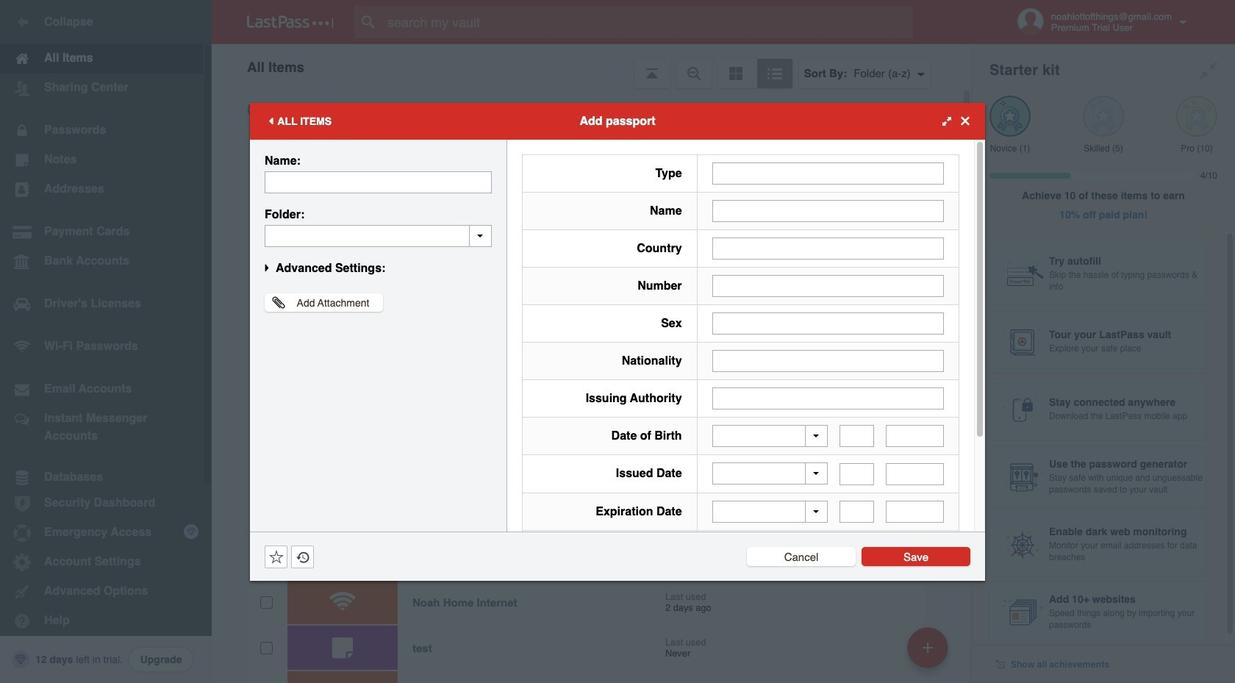 Task type: locate. For each thing, give the bounding box(es) containing it.
Search search field
[[354, 6, 942, 38]]

search my vault text field
[[354, 6, 942, 38]]

new item image
[[923, 642, 933, 653]]

None text field
[[712, 162, 944, 184], [265, 171, 492, 193], [712, 200, 944, 222], [712, 237, 944, 259], [712, 275, 944, 297], [712, 350, 944, 372], [840, 425, 875, 447], [886, 463, 944, 485], [886, 501, 944, 523], [712, 162, 944, 184], [265, 171, 492, 193], [712, 200, 944, 222], [712, 237, 944, 259], [712, 275, 944, 297], [712, 350, 944, 372], [840, 425, 875, 447], [886, 463, 944, 485], [886, 501, 944, 523]]

main navigation navigation
[[0, 0, 212, 683]]

dialog
[[250, 103, 985, 638]]

None text field
[[265, 225, 492, 247], [712, 312, 944, 334], [712, 387, 944, 409], [886, 425, 944, 447], [840, 463, 875, 485], [840, 501, 875, 523], [265, 225, 492, 247], [712, 312, 944, 334], [712, 387, 944, 409], [886, 425, 944, 447], [840, 463, 875, 485], [840, 501, 875, 523]]

vault options navigation
[[212, 44, 972, 88]]



Task type: vqa. For each thing, say whether or not it's contained in the screenshot.
main navigation navigation at the left
yes



Task type: describe. For each thing, give the bounding box(es) containing it.
lastpass image
[[247, 15, 334, 29]]

new item navigation
[[902, 623, 957, 683]]



